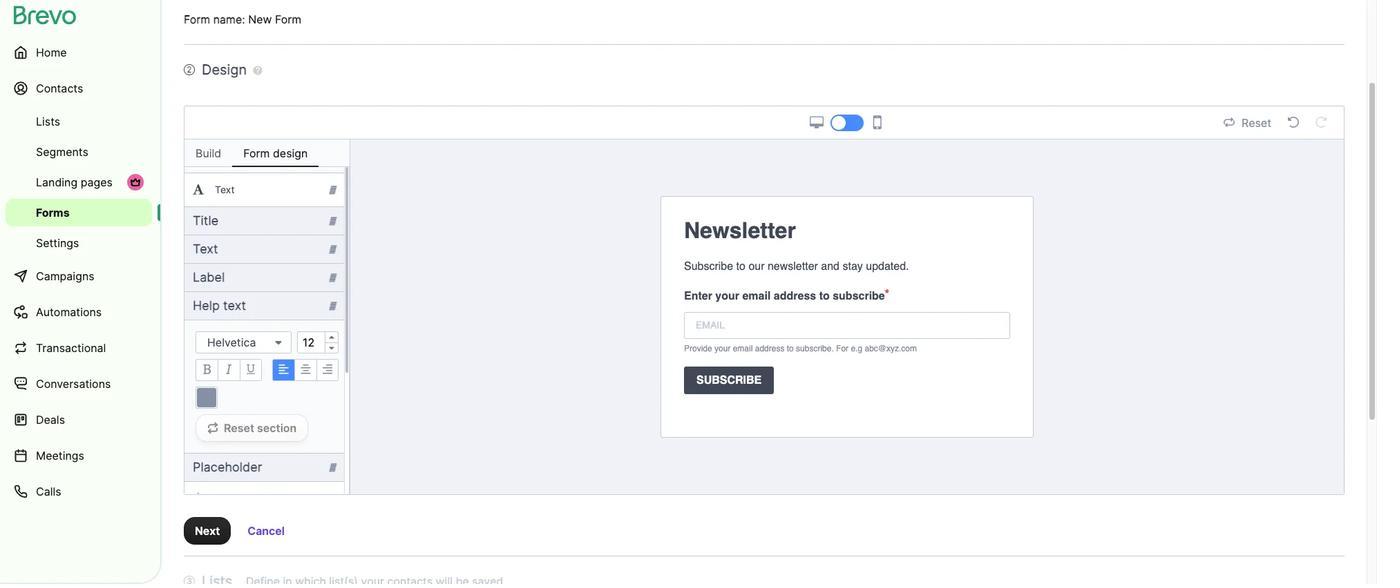 Task type: locate. For each thing, give the bounding box(es) containing it.
reset button
[[1220, 114, 1276, 132]]

enter your email address to subscribe
[[684, 290, 885, 303]]

label button
[[185, 264, 344, 292]]

Newsletter text field
[[684, 214, 1011, 247]]

1 vertical spatial address
[[755, 344, 785, 354]]

email down our
[[743, 290, 771, 303]]

text up title
[[215, 184, 235, 196]]

abc@xyz.com
[[865, 344, 917, 354]]

pages
[[81, 176, 113, 189]]

landing pages link
[[6, 169, 152, 196]]

reset
[[1242, 116, 1272, 130], [224, 422, 254, 435]]

forms
[[36, 206, 70, 220]]

reset inside reset section button
[[224, 422, 254, 435]]

2 horizontal spatial to
[[820, 290, 830, 303]]

form right new
[[275, 12, 302, 26]]

provide your email address to subscribe. for e.g abc@xyz.com
[[684, 344, 917, 354]]

None number field
[[297, 332, 339, 354]]

landing
[[36, 176, 78, 189]]

to down and
[[820, 290, 830, 303]]

design
[[273, 147, 308, 160]]

0 vertical spatial text
[[215, 184, 235, 196]]

2 vertical spatial to
[[787, 344, 794, 354]]

reset section button
[[196, 415, 309, 442]]

1 horizontal spatial reset
[[1242, 116, 1272, 130]]

your right enter
[[716, 290, 740, 303]]

email
[[743, 290, 771, 303], [733, 344, 753, 354]]

1 vertical spatial email
[[733, 344, 753, 354]]

your right provide
[[715, 344, 731, 354]]

meetings
[[36, 449, 84, 463]]

form name : new form
[[184, 12, 302, 26]]

transactional
[[36, 341, 106, 355]]

form
[[184, 12, 210, 26], [275, 12, 302, 26], [243, 147, 270, 160]]

text
[[215, 184, 235, 196], [193, 242, 218, 256]]

stay
[[843, 261, 863, 273]]

text button down title dropdown button
[[185, 236, 344, 263]]

1 vertical spatial reset
[[224, 422, 254, 435]]

for
[[836, 344, 849, 354]]

settings link
[[6, 229, 152, 257]]

email for enter
[[743, 290, 771, 303]]

newsletter button
[[673, 209, 1022, 253]]

to for subscribe
[[820, 290, 830, 303]]

1 horizontal spatial form
[[243, 147, 270, 160]]

form left design on the left top
[[243, 147, 270, 160]]

text down title
[[193, 242, 218, 256]]

home
[[36, 46, 67, 59]]

form for design
[[243, 147, 270, 160]]

Subscribe to our newsletter and stay updated. text field
[[684, 259, 1011, 275]]

0 vertical spatial reset
[[1242, 116, 1272, 130]]

1 vertical spatial to
[[820, 290, 830, 303]]

text button up title dropdown button
[[185, 173, 344, 207]]

0 vertical spatial email
[[743, 290, 771, 303]]

address left subscribe. on the right bottom
[[755, 344, 785, 354]]

None text field
[[684, 312, 1011, 339]]

deals
[[36, 413, 65, 427]]

to
[[737, 261, 746, 273], [820, 290, 830, 303], [787, 344, 794, 354]]

2 horizontal spatial form
[[275, 12, 302, 26]]

reset for reset
[[1242, 116, 1272, 130]]

placeholder button
[[185, 454, 344, 482]]

provide
[[684, 344, 712, 354]]

next button
[[184, 518, 231, 545]]

enter
[[684, 290, 713, 303]]

form design link
[[232, 140, 319, 167]]

form left name
[[184, 12, 210, 26]]

your
[[716, 290, 740, 303], [715, 344, 731, 354]]

automations link
[[6, 296, 152, 329]]

form design
[[243, 147, 308, 160]]

title button
[[185, 207, 344, 235]]

updated.
[[866, 261, 909, 273]]

lists
[[36, 115, 60, 129]]

name
[[213, 12, 242, 26]]

address
[[774, 290, 816, 303], [755, 344, 785, 354]]

subscribe
[[697, 375, 762, 387]]

help text button
[[185, 292, 344, 320]]

help text
[[193, 299, 246, 313]]

0 horizontal spatial to
[[737, 261, 746, 273]]

to left our
[[737, 261, 746, 273]]

0 horizontal spatial reset
[[224, 422, 254, 435]]

text button
[[185, 173, 344, 207], [185, 236, 344, 263]]

design
[[202, 62, 247, 78]]

calls
[[36, 485, 61, 499]]

your for provide
[[715, 344, 731, 354]]

1 horizontal spatial to
[[787, 344, 794, 354]]

0 vertical spatial address
[[774, 290, 816, 303]]

campaigns
[[36, 270, 94, 283]]

writing direction button
[[185, 482, 344, 516]]

1 vertical spatial text button
[[185, 236, 344, 263]]

0 vertical spatial your
[[716, 290, 740, 303]]

direction
[[250, 493, 290, 505]]

0 vertical spatial to
[[737, 261, 746, 273]]

text
[[223, 299, 246, 313]]

newsletter
[[768, 261, 818, 273]]

0 horizontal spatial form
[[184, 12, 210, 26]]

0 vertical spatial text button
[[185, 173, 344, 207]]

left___rvooi image
[[130, 177, 141, 188]]

1 vertical spatial text
[[193, 242, 218, 256]]

segments
[[36, 145, 88, 159]]

address down subscribe to our newsletter and stay updated.
[[774, 290, 816, 303]]

1 vertical spatial your
[[715, 344, 731, 354]]

2 text button from the top
[[185, 236, 344, 263]]

subscribe
[[833, 290, 885, 303]]

writing direction
[[215, 493, 290, 505]]

reset inside reset button
[[1242, 116, 1272, 130]]

build
[[196, 147, 221, 160]]

to left subscribe. on the right bottom
[[787, 344, 794, 354]]

1 text button from the top
[[185, 173, 344, 207]]

landing pages
[[36, 176, 113, 189]]

address for subscribe
[[774, 290, 816, 303]]

cancel
[[248, 525, 285, 538]]

email up subscribe
[[733, 344, 753, 354]]

label
[[193, 270, 225, 285]]



Task type: vqa. For each thing, say whether or not it's contained in the screenshot.
Landing pages LINK
yes



Task type: describe. For each thing, give the bounding box(es) containing it.
conversations
[[36, 377, 111, 391]]

cancel button
[[237, 518, 296, 545]]

help
[[193, 299, 220, 313]]

our
[[749, 261, 765, 273]]

reset section
[[224, 422, 297, 435]]

form for name
[[184, 12, 210, 26]]

e.g
[[851, 344, 863, 354]]

subscribe to our newsletter and stay updated.
[[684, 261, 909, 273]]

placeholder
[[193, 460, 262, 475]]

to inside the subscribe to our newsletter and stay updated. text field
[[737, 261, 746, 273]]

newsletter
[[684, 218, 796, 243]]

settings
[[36, 236, 79, 250]]

conversations link
[[6, 368, 152, 401]]

build link
[[185, 140, 232, 167]]

calls link
[[6, 476, 152, 509]]

and
[[821, 261, 840, 273]]

address for subscribe.
[[755, 344, 785, 354]]

title
[[193, 214, 219, 228]]

meetings link
[[6, 440, 152, 473]]

automations
[[36, 306, 102, 319]]

transactional link
[[6, 332, 152, 365]]

contacts
[[36, 82, 83, 95]]

segments link
[[6, 138, 152, 166]]

:
[[242, 12, 245, 26]]

subscribe to our newsletter and stay updated. button
[[673, 253, 1022, 281]]

campaigns link
[[6, 260, 152, 293]]

subscribe
[[684, 261, 733, 273]]

new
[[248, 12, 272, 26]]

next
[[195, 525, 220, 538]]

forms link
[[6, 199, 152, 227]]

contacts link
[[6, 72, 152, 105]]

to for subscribe.
[[787, 344, 794, 354]]

section
[[257, 422, 297, 435]]

lists link
[[6, 108, 152, 135]]

deals link
[[6, 404, 152, 437]]

email for provide
[[733, 344, 753, 354]]

2
[[187, 64, 192, 75]]

subscribe.
[[796, 344, 834, 354]]

home link
[[6, 36, 152, 69]]

your for enter
[[716, 290, 740, 303]]

reset for reset section
[[224, 422, 254, 435]]

subscribe button
[[673, 362, 1022, 400]]

helvetica
[[207, 336, 256, 350]]

writing
[[215, 493, 247, 505]]



